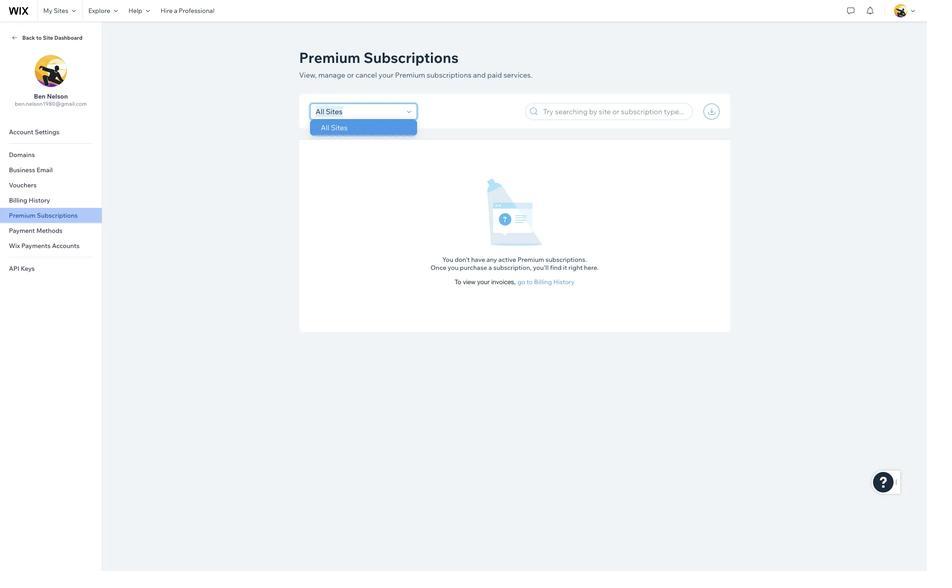 Task type: vqa. For each thing, say whether or not it's contained in the screenshot.
the Orders
no



Task type: describe. For each thing, give the bounding box(es) containing it.
1 horizontal spatial billing
[[534, 278, 552, 286]]

api keys link
[[0, 261, 102, 276]]

to view your invoices, go to billing history
[[455, 278, 575, 286]]

email
[[37, 166, 53, 174]]

settings
[[35, 128, 60, 136]]

explore
[[88, 7, 110, 15]]

or
[[347, 71, 354, 79]]

subscriptions for premium subscriptions
[[37, 212, 78, 220]]

payment
[[9, 227, 35, 235]]

vouchers link
[[0, 178, 102, 193]]

ben
[[34, 92, 46, 100]]

payments
[[21, 242, 51, 250]]

view,
[[299, 71, 317, 79]]

don't
[[455, 256, 470, 264]]

a inside you don't have any active premium subscriptions. once you purchase a subscription, you'll find it right here.
[[489, 264, 492, 272]]

premium subscriptions view, manage or cancel your premium subscriptions and paid services.
[[299, 49, 533, 79]]

my sites
[[43, 7, 68, 15]]

payment methods
[[9, 227, 63, 235]]

to inside sidebar element
[[36, 34, 42, 41]]

dashboard
[[54, 34, 83, 41]]

accounts
[[52, 242, 80, 250]]

cancel
[[356, 71, 377, 79]]

subscriptions.
[[546, 256, 587, 264]]

premium subscriptions
[[9, 212, 78, 220]]

account settings
[[9, 128, 60, 136]]

sites for my sites
[[54, 7, 68, 15]]

account settings link
[[0, 125, 102, 140]]

domains link
[[0, 147, 102, 162]]

subscriptions for premium subscriptions view, manage or cancel your premium subscriptions and paid services.
[[364, 49, 459, 66]]

your inside to view your invoices, go to billing history
[[477, 278, 490, 286]]

purchase
[[460, 264, 487, 272]]

you
[[442, 256, 453, 264]]

hire a professional link
[[155, 0, 220, 21]]

help button
[[123, 0, 155, 21]]

business
[[9, 166, 35, 174]]

your inside premium subscriptions view, manage or cancel your premium subscriptions and paid services.
[[379, 71, 394, 79]]

history inside the billing history link
[[29, 196, 50, 204]]

help
[[129, 7, 142, 15]]

wix
[[9, 242, 20, 250]]

right
[[569, 264, 583, 272]]

view
[[463, 278, 476, 286]]

all sites
[[321, 123, 347, 132]]

premium up manage
[[299, 49, 360, 66]]

professional
[[179, 7, 215, 15]]

server error icon image
[[487, 178, 543, 247]]

go to billing history link
[[518, 278, 575, 286]]

site
[[43, 34, 53, 41]]

subscriptions
[[427, 71, 472, 79]]

1 vertical spatial history
[[554, 278, 575, 286]]

0 vertical spatial a
[[174, 7, 177, 15]]



Task type: locate. For each thing, give the bounding box(es) containing it.
your right the cancel
[[379, 71, 394, 79]]

premium inside premium subscriptions link
[[9, 212, 35, 220]]

to left site at the left
[[36, 34, 42, 41]]

ben nelson ben.nelson1980@gmail.com
[[15, 92, 87, 107]]

you'll
[[533, 264, 549, 272]]

to right go
[[527, 278, 533, 286]]

back to site dashboard
[[22, 34, 83, 41]]

0 horizontal spatial a
[[174, 7, 177, 15]]

subscriptions up subscriptions
[[364, 49, 459, 66]]

0 vertical spatial history
[[29, 196, 50, 204]]

billing down vouchers
[[9, 196, 27, 204]]

billing inside sidebar element
[[9, 196, 27, 204]]

1 horizontal spatial subscriptions
[[364, 49, 459, 66]]

sites right all
[[331, 123, 347, 132]]

you don't have any active premium subscriptions. once you purchase a subscription, you'll find it right here.
[[431, 256, 599, 272]]

Try searching by site or subscription type... field
[[541, 104, 690, 120]]

a right hire
[[174, 7, 177, 15]]

your
[[379, 71, 394, 79], [477, 278, 490, 286]]

all
[[321, 123, 329, 132]]

0 vertical spatial sites
[[54, 7, 68, 15]]

premium subscriptions link
[[0, 208, 102, 223]]

0 vertical spatial your
[[379, 71, 394, 79]]

active
[[499, 256, 516, 264]]

1 vertical spatial sites
[[331, 123, 347, 132]]

here.
[[584, 264, 599, 272]]

0 vertical spatial subscriptions
[[364, 49, 459, 66]]

hire a professional
[[161, 7, 215, 15]]

billing history
[[9, 196, 50, 204]]

0 horizontal spatial subscriptions
[[37, 212, 78, 220]]

manage
[[318, 71, 345, 79]]

billing down the you'll
[[534, 278, 552, 286]]

to
[[455, 278, 461, 286]]

1 vertical spatial to
[[527, 278, 533, 286]]

0 vertical spatial billing
[[9, 196, 27, 204]]

sidebar element
[[0, 21, 102, 571]]

0 vertical spatial to
[[36, 34, 42, 41]]

paid
[[487, 71, 502, 79]]

billing history link
[[0, 193, 102, 208]]

history
[[29, 196, 50, 204], [554, 278, 575, 286]]

account
[[9, 128, 33, 136]]

sites right "my"
[[54, 7, 68, 15]]

1 vertical spatial subscriptions
[[37, 212, 78, 220]]

1 horizontal spatial to
[[527, 278, 533, 286]]

None field
[[313, 104, 404, 119]]

subscriptions inside sidebar element
[[37, 212, 78, 220]]

and
[[473, 71, 486, 79]]

my
[[43, 7, 52, 15]]

payment methods link
[[0, 223, 102, 238]]

api keys
[[9, 265, 35, 273]]

billing
[[9, 196, 27, 204], [534, 278, 552, 286]]

all sites option
[[310, 120, 417, 136]]

1 vertical spatial your
[[477, 278, 490, 286]]

1 horizontal spatial history
[[554, 278, 575, 286]]

premium right the active on the right top of page
[[518, 256, 544, 264]]

business email
[[9, 166, 53, 174]]

0 horizontal spatial billing
[[9, 196, 27, 204]]

history up premium subscriptions
[[29, 196, 50, 204]]

back
[[22, 34, 35, 41]]

sites
[[54, 7, 68, 15], [331, 123, 347, 132]]

a
[[174, 7, 177, 15], [489, 264, 492, 272]]

nelson
[[47, 92, 68, 100]]

premium up payment
[[9, 212, 35, 220]]

subscriptions inside premium subscriptions view, manage or cancel your premium subscriptions and paid services.
[[364, 49, 459, 66]]

wix payments accounts link
[[0, 238, 102, 253]]

premium
[[299, 49, 360, 66], [395, 71, 425, 79], [9, 212, 35, 220], [518, 256, 544, 264]]

your right view
[[477, 278, 490, 286]]

0 horizontal spatial to
[[36, 34, 42, 41]]

find
[[550, 264, 562, 272]]

business email link
[[0, 162, 102, 178]]

1 horizontal spatial sites
[[331, 123, 347, 132]]

ben.nelson1980@gmail.com
[[15, 100, 87, 107]]

1 horizontal spatial your
[[477, 278, 490, 286]]

hire
[[161, 7, 173, 15]]

subscription,
[[493, 264, 532, 272]]

services.
[[504, 71, 533, 79]]

premium left subscriptions
[[395, 71, 425, 79]]

any
[[487, 256, 497, 264]]

premium inside you don't have any active premium subscriptions. once you purchase a subscription, you'll find it right here.
[[518, 256, 544, 264]]

back to site dashboard link
[[11, 33, 91, 42]]

0 horizontal spatial your
[[379, 71, 394, 79]]

invoices,
[[491, 278, 516, 286]]

keys
[[21, 265, 35, 273]]

0 horizontal spatial history
[[29, 196, 50, 204]]

1 horizontal spatial a
[[489, 264, 492, 272]]

methods
[[36, 227, 63, 235]]

have
[[471, 256, 485, 264]]

sites for all sites
[[331, 123, 347, 132]]

sites inside option
[[331, 123, 347, 132]]

1 vertical spatial billing
[[534, 278, 552, 286]]

once
[[431, 264, 446, 272]]

wix payments accounts
[[9, 242, 80, 250]]

to
[[36, 34, 42, 41], [527, 278, 533, 286]]

0 horizontal spatial sites
[[54, 7, 68, 15]]

api
[[9, 265, 19, 273]]

subscriptions
[[364, 49, 459, 66], [37, 212, 78, 220]]

1 vertical spatial a
[[489, 264, 492, 272]]

vouchers
[[9, 181, 37, 189]]

history down it
[[554, 278, 575, 286]]

a right have
[[489, 264, 492, 272]]

subscriptions down the billing history link
[[37, 212, 78, 220]]

it
[[563, 264, 567, 272]]

go
[[518, 278, 525, 286]]

you
[[448, 264, 459, 272]]

domains
[[9, 151, 35, 159]]



